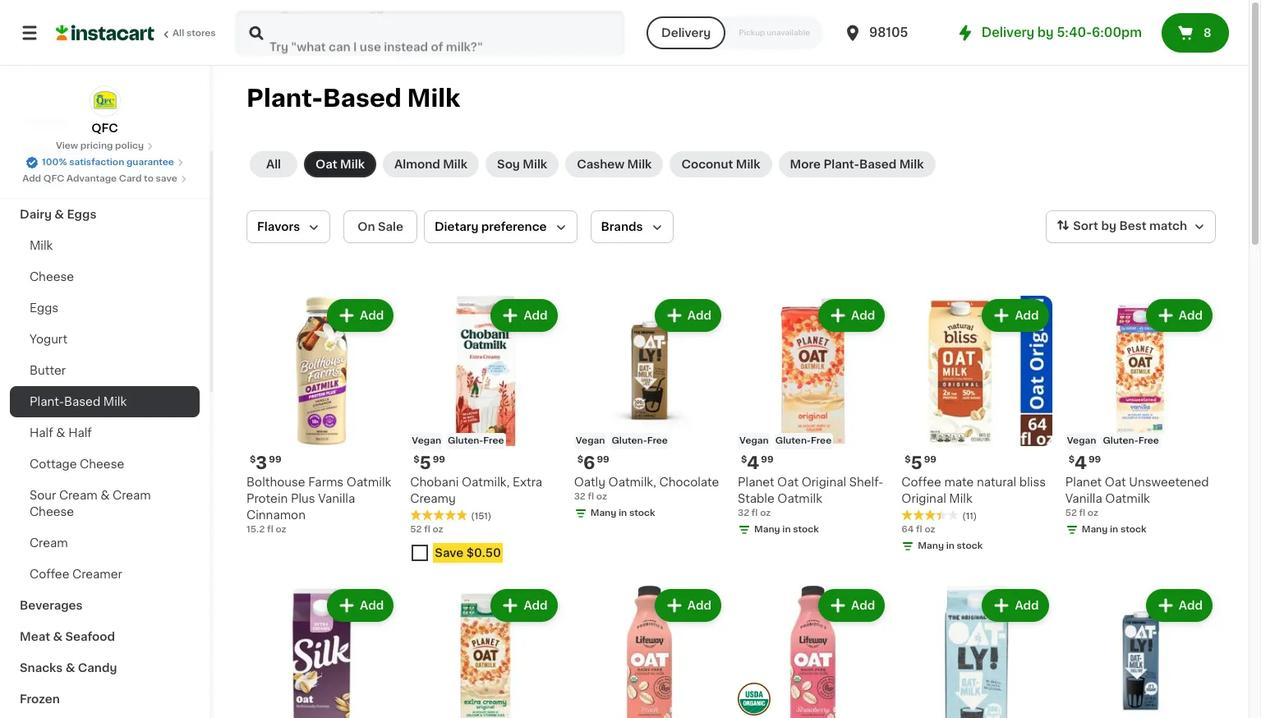 Task type: describe. For each thing, give the bounding box(es) containing it.
view pricing policy
[[56, 141, 144, 150]]

oat for planet oat original shelf- stable oatmilk
[[778, 477, 799, 489]]

butter link
[[10, 355, 200, 386]]

oz inside oatly oatmilk, chocolate 32 fl oz
[[597, 493, 607, 502]]

brands
[[601, 221, 643, 233]]

frozen
[[20, 694, 60, 705]]

dairy & eggs
[[20, 209, 97, 220]]

vegan for chobani oatmilk, extra creamy
[[412, 437, 442, 446]]

plant-based milk link
[[10, 386, 200, 418]]

oatmilk inside "bolthouse farms oatmilk protein plus vanilla cinnamon 15.2 fl oz"
[[347, 477, 392, 489]]

delivery for delivery
[[662, 27, 711, 39]]

Search field
[[237, 12, 624, 54]]

5 for coffee
[[911, 455, 923, 472]]

many in stock down "(11)"
[[919, 542, 983, 551]]

sort
[[1074, 220, 1099, 232]]

8
[[1204, 27, 1212, 39]]

view pricing policy link
[[56, 140, 154, 153]]

coffee creamer
[[30, 569, 122, 580]]

oatmilk, for oatly
[[609, 477, 657, 489]]

oat milk link
[[304, 151, 377, 178]]

8 button
[[1162, 13, 1230, 53]]

fl inside planet oat original shelf- stable oatmilk 32 fl oz
[[752, 509, 758, 518]]

brands button
[[591, 210, 674, 243]]

cinnamon
[[247, 510, 306, 521]]

card
[[119, 174, 142, 183]]

delivery by 5:40-6:00pm
[[982, 26, 1143, 39]]

(151)
[[471, 512, 492, 521]]

vanilla inside "bolthouse farms oatmilk protein plus vanilla cinnamon 15.2 fl oz"
[[318, 494, 355, 505]]

free for chobani oatmilk, extra creamy
[[484, 437, 504, 446]]

snacks
[[20, 663, 63, 674]]

all link
[[250, 151, 298, 178]]

all for all stores
[[173, 29, 184, 38]]

unsweetened
[[1130, 477, 1210, 489]]

seafood
[[65, 631, 115, 643]]

15.2
[[247, 526, 265, 535]]

policy
[[115, 141, 144, 150]]

yogurt link
[[10, 324, 200, 355]]

dietary
[[435, 221, 479, 233]]

32 inside planet oat original shelf- stable oatmilk 32 fl oz
[[738, 509, 750, 518]]

yogurt
[[30, 334, 67, 345]]

0 horizontal spatial plant-based milk
[[30, 396, 127, 408]]

cashew milk link
[[566, 151, 664, 178]]

vegan for planet oat unsweetened vanilla oatmilk
[[1068, 437, 1097, 446]]

99 for bolthouse farms oatmilk protein plus vanilla cinnamon
[[269, 456, 282, 465]]

$ for planet oat unsweetened vanilla oatmilk
[[1069, 456, 1075, 465]]

5 for chobani
[[420, 455, 431, 472]]

creamy
[[411, 494, 456, 505]]

0 horizontal spatial oat
[[316, 159, 338, 170]]

in for oatmilk
[[1111, 526, 1119, 535]]

plus
[[291, 494, 315, 505]]

vegan for oatly oatmilk, chocolate
[[576, 437, 605, 446]]

many in stock for fl
[[591, 509, 656, 518]]

snacks & candy link
[[10, 653, 200, 684]]

service type group
[[647, 16, 824, 49]]

sour cream & cream cheese
[[30, 490, 151, 518]]

$0.50
[[467, 548, 502, 559]]

52 fl oz
[[411, 526, 444, 535]]

save $0.50
[[435, 548, 502, 559]]

by for delivery
[[1038, 26, 1055, 39]]

2 horizontal spatial plant-
[[824, 159, 860, 170]]

coconut milk
[[682, 159, 761, 170]]

soy
[[497, 159, 520, 170]]

qfc logo image
[[89, 86, 120, 117]]

in down coffee mate natural bliss original milk at right
[[947, 542, 955, 551]]

butter
[[30, 365, 66, 377]]

oatmilk, for chobani
[[462, 477, 510, 489]]

produce link
[[10, 168, 200, 199]]

in for fl
[[619, 509, 627, 518]]

chobani
[[411, 477, 459, 489]]

milk inside almond milk link
[[443, 159, 468, 170]]

64
[[902, 526, 915, 535]]

original inside coffee mate natural bliss original milk
[[902, 494, 947, 505]]

bolthouse
[[247, 477, 306, 489]]

coffee for coffee creamer
[[30, 569, 69, 580]]

& for seafood
[[53, 631, 63, 643]]

more plant-based milk link
[[779, 151, 936, 178]]

cottage cheese
[[30, 459, 124, 470]]

qfc inside "link"
[[43, 174, 64, 183]]

coffee mate natural bliss original milk
[[902, 477, 1047, 505]]

creamer
[[72, 569, 122, 580]]

bliss
[[1020, 477, 1047, 489]]

more plant-based milk
[[791, 159, 925, 170]]

(11)
[[963, 512, 978, 521]]

$ 3 99
[[250, 455, 282, 472]]

guarantee
[[127, 158, 174, 167]]

sort by
[[1074, 220, 1117, 232]]

oatly oatmilk, chocolate 32 fl oz
[[574, 477, 720, 502]]

3
[[256, 455, 267, 472]]

$ for chobani oatmilk, extra creamy
[[414, 456, 420, 465]]

match
[[1150, 220, 1188, 232]]

99 for coffee mate natural bliss original milk
[[925, 456, 937, 465]]

stock down "(11)"
[[957, 542, 983, 551]]

shelf-
[[850, 477, 884, 489]]

2 vertical spatial plant-
[[30, 396, 64, 408]]

coffee for coffee mate natural bliss original milk
[[902, 477, 942, 489]]

& for eggs
[[55, 209, 64, 220]]

free for oatly oatmilk, chocolate
[[648, 437, 668, 446]]

recipes
[[20, 115, 68, 127]]

4 for planet oat original shelf- stable oatmilk
[[748, 455, 760, 472]]

free for planet oat original shelf- stable oatmilk
[[811, 437, 832, 446]]

gluten- for planet oat unsweetened vanilla oatmilk
[[1104, 437, 1139, 446]]

$ for coffee mate natural bliss original milk
[[905, 456, 911, 465]]

by for sort
[[1102, 220, 1117, 232]]

produce
[[20, 178, 70, 189]]

bolthouse farms oatmilk protein plus vanilla cinnamon 15.2 fl oz
[[247, 477, 392, 535]]

fl inside "bolthouse farms oatmilk protein plus vanilla cinnamon 15.2 fl oz"
[[267, 526, 274, 535]]

all stores
[[173, 29, 216, 38]]

dietary preference
[[435, 221, 547, 233]]

$ 6 99
[[578, 455, 610, 472]]

all for all
[[266, 159, 281, 170]]

1 vertical spatial eggs
[[30, 303, 58, 314]]

100% satisfaction guarantee
[[42, 158, 174, 167]]

1 vertical spatial 52
[[411, 526, 422, 535]]

coconut
[[682, 159, 734, 170]]

gluten- for oatly oatmilk, chocolate
[[612, 437, 648, 446]]

eggs link
[[10, 293, 200, 324]]

lists
[[46, 57, 74, 68]]

delivery button
[[647, 16, 726, 49]]

planet for planet oat original shelf- stable oatmilk
[[738, 477, 775, 489]]

1 half from the left
[[30, 428, 53, 439]]

oat milk
[[316, 159, 365, 170]]

milk link
[[10, 230, 200, 261]]

$ for oatly oatmilk, chocolate
[[578, 456, 584, 465]]

soy milk link
[[486, 151, 559, 178]]

1 horizontal spatial qfc
[[91, 122, 118, 134]]

thanksgiving
[[20, 146, 98, 158]]

vegan for planet oat original shelf- stable oatmilk
[[740, 437, 769, 446]]

add qfc advantage card to save
[[22, 174, 177, 183]]

milk inside soy milk link
[[523, 159, 548, 170]]

milk inside coconut milk "link"
[[736, 159, 761, 170]]

planet for planet oat unsweetened vanilla oatmilk
[[1066, 477, 1103, 489]]



Task type: locate. For each thing, give the bounding box(es) containing it.
almond milk
[[395, 159, 468, 170]]

0 vertical spatial 32
[[574, 493, 586, 502]]

recipes link
[[10, 105, 200, 136]]

almond
[[395, 159, 440, 170]]

beverages link
[[10, 590, 200, 622]]

$ 4 99 up stable
[[742, 455, 774, 472]]

qfc down 100%
[[43, 174, 64, 183]]

vanilla inside planet oat unsweetened vanilla oatmilk 52 fl oz
[[1066, 494, 1103, 505]]

1 vertical spatial all
[[266, 159, 281, 170]]

0 horizontal spatial 5
[[420, 455, 431, 472]]

item badge image
[[738, 683, 771, 716]]

cheese
[[30, 271, 74, 283], [80, 459, 124, 470], [30, 506, 74, 518]]

satisfaction
[[69, 158, 124, 167]]

5:40-
[[1058, 26, 1093, 39]]

based up half & half
[[64, 396, 101, 408]]

99 up 'chobani'
[[433, 456, 446, 465]]

$ 5 99
[[414, 455, 446, 472], [905, 455, 937, 472]]

None search field
[[235, 10, 626, 56]]

vegan gluten-free
[[412, 437, 504, 446], [740, 437, 832, 446], [576, 437, 668, 446], [1068, 437, 1160, 446]]

product group containing 6
[[574, 296, 725, 524]]

5 up 'chobani'
[[420, 455, 431, 472]]

2 horizontal spatial oatmilk
[[1106, 494, 1151, 505]]

99 for planet oat unsweetened vanilla oatmilk
[[1089, 456, 1102, 465]]

1 horizontal spatial planet
[[1066, 477, 1103, 489]]

cream down cottage cheese link
[[113, 490, 151, 501]]

2 $ from the left
[[414, 456, 420, 465]]

in for stable
[[783, 526, 791, 535]]

1 horizontal spatial oatmilk
[[778, 494, 823, 505]]

vegan inside product group
[[576, 437, 605, 446]]

oatmilk, up (151)
[[462, 477, 510, 489]]

gluten- for chobani oatmilk, extra creamy
[[448, 437, 484, 446]]

2 horizontal spatial oat
[[1106, 477, 1127, 489]]

cream inside "link"
[[30, 538, 68, 549]]

0 vertical spatial plant-based milk
[[247, 86, 461, 110]]

qfc link
[[89, 86, 120, 136]]

2 vanilla from the left
[[1066, 494, 1103, 505]]

$
[[250, 456, 256, 465], [414, 456, 420, 465], [742, 456, 748, 465], [905, 456, 911, 465], [578, 456, 584, 465], [1069, 456, 1075, 465]]

milk inside plant-based milk link
[[103, 396, 127, 408]]

planet oat original shelf- stable oatmilk 32 fl oz
[[738, 477, 884, 518]]

based right more
[[860, 159, 897, 170]]

1 horizontal spatial vanilla
[[1066, 494, 1103, 505]]

4 up planet oat unsweetened vanilla oatmilk 52 fl oz
[[1075, 455, 1088, 472]]

$ 5 99 up 'chobani'
[[414, 455, 446, 472]]

& up cottage
[[56, 428, 65, 439]]

farms
[[308, 477, 344, 489]]

99 inside "$ 6 99"
[[597, 456, 610, 465]]

plant- right more
[[824, 159, 860, 170]]

oatmilk, right oatly
[[609, 477, 657, 489]]

delivery inside button
[[662, 27, 711, 39]]

coffee up the beverages
[[30, 569, 69, 580]]

by
[[1038, 26, 1055, 39], [1102, 220, 1117, 232]]

on sale button
[[344, 210, 418, 243]]

all up flavors
[[266, 159, 281, 170]]

1 vertical spatial plant-
[[824, 159, 860, 170]]

gluten- up planet oat original shelf- stable oatmilk 32 fl oz
[[776, 437, 811, 446]]

2 vegan gluten-free from the left
[[740, 437, 832, 446]]

gluten- for planet oat original shelf- stable oatmilk
[[776, 437, 811, 446]]

0 horizontal spatial original
[[802, 477, 847, 489]]

view
[[56, 141, 78, 150]]

1 vertical spatial based
[[860, 159, 897, 170]]

& inside 'link'
[[55, 209, 64, 220]]

protein
[[247, 494, 288, 505]]

$ 5 99 for coffee
[[905, 455, 937, 472]]

1 horizontal spatial 4
[[1075, 455, 1088, 472]]

1 horizontal spatial $ 5 99
[[905, 455, 937, 472]]

add qfc advantage card to save link
[[22, 173, 187, 186]]

plant- down "butter"
[[30, 396, 64, 408]]

milk
[[407, 86, 461, 110], [340, 159, 365, 170], [443, 159, 468, 170], [523, 159, 548, 170], [628, 159, 652, 170], [736, 159, 761, 170], [900, 159, 925, 170], [30, 240, 53, 252], [103, 396, 127, 408], [950, 494, 973, 505]]

vegan up 'chobani'
[[412, 437, 442, 446]]

99
[[269, 456, 282, 465], [433, 456, 446, 465], [761, 456, 774, 465], [925, 456, 937, 465], [597, 456, 610, 465], [1089, 456, 1102, 465]]

oat inside planet oat unsweetened vanilla oatmilk 52 fl oz
[[1106, 477, 1127, 489]]

frozen link
[[10, 684, 200, 715]]

cheese up eggs link
[[30, 271, 74, 283]]

4 $ from the left
[[905, 456, 911, 465]]

5 99 from the left
[[597, 456, 610, 465]]

add inside "link"
[[22, 174, 41, 183]]

1 horizontal spatial all
[[266, 159, 281, 170]]

32 inside oatly oatmilk, chocolate 32 fl oz
[[574, 493, 586, 502]]

99 up coffee mate natural bliss original milk at right
[[925, 456, 937, 465]]

1 vertical spatial original
[[902, 494, 947, 505]]

coffee inside 'link'
[[30, 569, 69, 580]]

on sale
[[358, 221, 404, 233]]

0 horizontal spatial $ 4 99
[[742, 455, 774, 472]]

original up 64 fl oz
[[902, 494, 947, 505]]

stock inside product group
[[630, 509, 656, 518]]

$ 4 99 for planet oat original shelf- stable oatmilk
[[742, 455, 774, 472]]

52 inside planet oat unsweetened vanilla oatmilk 52 fl oz
[[1066, 509, 1078, 518]]

32 down oatly
[[574, 493, 586, 502]]

0 horizontal spatial oatmilk,
[[462, 477, 510, 489]]

1 vertical spatial plant-based milk
[[30, 396, 127, 408]]

planet inside planet oat unsweetened vanilla oatmilk 52 fl oz
[[1066, 477, 1103, 489]]

1 vertical spatial by
[[1102, 220, 1117, 232]]

eggs down the advantage
[[67, 209, 97, 220]]

chobani oatmilk, extra creamy
[[411, 477, 543, 505]]

4 99 from the left
[[925, 456, 937, 465]]

99 right 6 at left bottom
[[597, 456, 610, 465]]

99 for planet oat original shelf- stable oatmilk
[[761, 456, 774, 465]]

32 down stable
[[738, 509, 750, 518]]

preference
[[482, 221, 547, 233]]

on
[[358, 221, 375, 233]]

oat left unsweetened
[[1106, 477, 1127, 489]]

2 free from the left
[[811, 437, 832, 446]]

1 horizontal spatial oat
[[778, 477, 799, 489]]

chocolate
[[660, 477, 720, 489]]

vegan up planet oat unsweetened vanilla oatmilk 52 fl oz
[[1068, 437, 1097, 446]]

free up unsweetened
[[1139, 437, 1160, 446]]

0 horizontal spatial 32
[[574, 493, 586, 502]]

1 vegan from the left
[[412, 437, 442, 446]]

& left 'candy'
[[66, 663, 75, 674]]

free up planet oat original shelf- stable oatmilk 32 fl oz
[[811, 437, 832, 446]]

milk inside the more plant-based milk link
[[900, 159, 925, 170]]

4 for planet oat unsweetened vanilla oatmilk
[[1075, 455, 1088, 472]]

vegan gluten-free inside product group
[[576, 437, 668, 446]]

eggs up yogurt
[[30, 303, 58, 314]]

vegan gluten-free for chobani oatmilk, extra creamy
[[412, 437, 504, 446]]

vegan gluten-free for planet oat original shelf- stable oatmilk
[[740, 437, 832, 446]]

gluten- inside product group
[[612, 437, 648, 446]]

1 horizontal spatial coffee
[[902, 477, 942, 489]]

free up oatly oatmilk, chocolate 32 fl oz in the bottom of the page
[[648, 437, 668, 446]]

5 $ from the left
[[578, 456, 584, 465]]

more
[[791, 159, 821, 170]]

$ inside "$ 6 99"
[[578, 456, 584, 465]]

best match
[[1120, 220, 1188, 232]]

plant-based milk up oat milk link
[[247, 86, 461, 110]]

$ up 64
[[905, 456, 911, 465]]

4 vegan gluten-free from the left
[[1068, 437, 1160, 446]]

$ 4 99 up planet oat unsweetened vanilla oatmilk 52 fl oz
[[1069, 455, 1102, 472]]

delivery inside "link"
[[982, 26, 1035, 39]]

oat inside planet oat original shelf- stable oatmilk 32 fl oz
[[778, 477, 799, 489]]

many down oatly
[[591, 509, 617, 518]]

milk inside milk link
[[30, 240, 53, 252]]

in inside product group
[[619, 509, 627, 518]]

many in stock down oatly oatmilk, chocolate 32 fl oz in the bottom of the page
[[591, 509, 656, 518]]

vegan
[[412, 437, 442, 446], [740, 437, 769, 446], [576, 437, 605, 446], [1068, 437, 1097, 446]]

fl inside oatly oatmilk, chocolate 32 fl oz
[[588, 493, 594, 502]]

plant-
[[247, 86, 323, 110], [824, 159, 860, 170], [30, 396, 64, 408]]

by inside "link"
[[1038, 26, 1055, 39]]

half & half
[[30, 428, 92, 439]]

oz inside planet oat unsweetened vanilla oatmilk 52 fl oz
[[1088, 509, 1099, 518]]

1 5 from the left
[[420, 455, 431, 472]]

oatly
[[574, 477, 606, 489]]

coffee creamer link
[[10, 559, 200, 590]]

1 vegan gluten-free from the left
[[412, 437, 504, 446]]

1 horizontal spatial delivery
[[982, 26, 1035, 39]]

1 vertical spatial qfc
[[43, 174, 64, 183]]

gluten- up planet oat unsweetened vanilla oatmilk 52 fl oz
[[1104, 437, 1139, 446]]

0 horizontal spatial all
[[173, 29, 184, 38]]

0 horizontal spatial by
[[1038, 26, 1055, 39]]

1 $ 5 99 from the left
[[414, 455, 446, 472]]

soy milk
[[497, 159, 548, 170]]

vegan gluten-free up planet oat original shelf- stable oatmilk 32 fl oz
[[740, 437, 832, 446]]

2 $ 5 99 from the left
[[905, 455, 937, 472]]

2 5 from the left
[[911, 455, 923, 472]]

oat
[[316, 159, 338, 170], [778, 477, 799, 489], [1106, 477, 1127, 489]]

sour
[[30, 490, 56, 501]]

4 free from the left
[[1139, 437, 1160, 446]]

in down planet oat unsweetened vanilla oatmilk 52 fl oz
[[1111, 526, 1119, 535]]

gluten- up chobani oatmilk, extra creamy
[[448, 437, 484, 446]]

oatmilk inside planet oat unsweetened vanilla oatmilk 52 fl oz
[[1106, 494, 1151, 505]]

0 horizontal spatial plant-
[[30, 396, 64, 408]]

0 vertical spatial eggs
[[67, 209, 97, 220]]

6 $ from the left
[[1069, 456, 1075, 465]]

many inside product group
[[591, 509, 617, 518]]

cream up coffee creamer
[[30, 538, 68, 549]]

2 vegan from the left
[[740, 437, 769, 446]]

vegan gluten-free up "$ 6 99"
[[576, 437, 668, 446]]

2 4 from the left
[[1075, 455, 1088, 472]]

$ for planet oat original shelf- stable oatmilk
[[742, 456, 748, 465]]

$ up planet oat unsweetened vanilla oatmilk 52 fl oz
[[1069, 456, 1075, 465]]

1 horizontal spatial oatmilk,
[[609, 477, 657, 489]]

many in stock for stable
[[755, 526, 820, 535]]

stock down oatly oatmilk, chocolate 32 fl oz in the bottom of the page
[[630, 509, 656, 518]]

oat right all link at the top of page
[[316, 159, 338, 170]]

half & half link
[[10, 418, 200, 449]]

based
[[323, 86, 402, 110], [860, 159, 897, 170], [64, 396, 101, 408]]

$ inside $ 3 99
[[250, 456, 256, 465]]

1 planet from the left
[[738, 477, 775, 489]]

Best match Sort by field
[[1047, 210, 1217, 243]]

product group containing 3
[[247, 296, 397, 537]]

1 vertical spatial 32
[[738, 509, 750, 518]]

6 99 from the left
[[1089, 456, 1102, 465]]

stock for unsweetened
[[1121, 526, 1147, 535]]

cheese inside sour cream & cream cheese
[[30, 506, 74, 518]]

& right meat
[[53, 631, 63, 643]]

1 horizontal spatial half
[[68, 428, 92, 439]]

many down planet oat unsweetened vanilla oatmilk 52 fl oz
[[1082, 526, 1108, 535]]

half up cottage cheese
[[68, 428, 92, 439]]

vegan gluten-free for oatly oatmilk, chocolate
[[576, 437, 668, 446]]

original left shelf-
[[802, 477, 847, 489]]

$ up 'chobani'
[[414, 456, 420, 465]]

0 horizontal spatial 4
[[748, 455, 760, 472]]

0 vertical spatial coffee
[[902, 477, 942, 489]]

oat for planet oat unsweetened vanilla oatmilk
[[1106, 477, 1127, 489]]

extra
[[513, 477, 543, 489]]

99 up stable
[[761, 456, 774, 465]]

coffee inside coffee mate natural bliss original milk
[[902, 477, 942, 489]]

99 right 3
[[269, 456, 282, 465]]

oatmilk, inside chobani oatmilk, extra creamy
[[462, 477, 510, 489]]

$ up bolthouse at left
[[250, 456, 256, 465]]

2 oatmilk, from the left
[[609, 477, 657, 489]]

0 horizontal spatial coffee
[[30, 569, 69, 580]]

0 horizontal spatial oatmilk
[[347, 477, 392, 489]]

oatmilk down unsweetened
[[1106, 494, 1151, 505]]

stock down planet oat unsweetened vanilla oatmilk 52 fl oz
[[1121, 526, 1147, 535]]

based up oat milk link
[[323, 86, 402, 110]]

vegan up stable
[[740, 437, 769, 446]]

oatmilk right stable
[[778, 494, 823, 505]]

0 vertical spatial original
[[802, 477, 847, 489]]

cream down cottage cheese
[[59, 490, 98, 501]]

2 $ 4 99 from the left
[[1069, 455, 1102, 472]]

4 vegan from the left
[[1068, 437, 1097, 446]]

delivery by 5:40-6:00pm link
[[956, 23, 1143, 43]]

many in stock inside product group
[[591, 509, 656, 518]]

half up cottage
[[30, 428, 53, 439]]

planet
[[738, 477, 775, 489], [1066, 477, 1103, 489]]

almond milk link
[[383, 151, 479, 178]]

1 horizontal spatial original
[[902, 494, 947, 505]]

0 horizontal spatial vanilla
[[318, 494, 355, 505]]

meat & seafood link
[[10, 622, 200, 653]]

1 99 from the left
[[269, 456, 282, 465]]

2 horizontal spatial based
[[860, 159, 897, 170]]

1 horizontal spatial plant-
[[247, 86, 323, 110]]

0 horizontal spatial planet
[[738, 477, 775, 489]]

many down 64 fl oz
[[919, 542, 945, 551]]

milk inside 'cashew milk' link
[[628, 159, 652, 170]]

0 vertical spatial based
[[323, 86, 402, 110]]

1 gluten- from the left
[[448, 437, 484, 446]]

pricing
[[80, 141, 113, 150]]

99 inside $ 3 99
[[269, 456, 282, 465]]

cheese down half & half link
[[80, 459, 124, 470]]

plant- up all link at the top of page
[[247, 86, 323, 110]]

1 vanilla from the left
[[318, 494, 355, 505]]

$ 5 99 up coffee mate natural bliss original milk at right
[[905, 455, 937, 472]]

99 up planet oat unsweetened vanilla oatmilk 52 fl oz
[[1089, 456, 1102, 465]]

stock down planet oat original shelf- stable oatmilk 32 fl oz
[[794, 526, 820, 535]]

qfc up view pricing policy link
[[91, 122, 118, 134]]

add
[[22, 174, 41, 183], [360, 310, 384, 321], [524, 310, 548, 321], [688, 310, 712, 321], [852, 310, 876, 321], [1016, 310, 1040, 321], [1180, 310, 1204, 321], [360, 600, 384, 612], [524, 600, 548, 612], [688, 600, 712, 612], [852, 600, 876, 612], [1016, 600, 1040, 612], [1180, 600, 1204, 612]]

$ 4 99
[[742, 455, 774, 472], [1069, 455, 1102, 472]]

many in stock for oatmilk
[[1082, 526, 1147, 535]]

cottage
[[30, 459, 77, 470]]

flavors button
[[247, 210, 331, 243]]

1 horizontal spatial 32
[[738, 509, 750, 518]]

3 vegan gluten-free from the left
[[576, 437, 668, 446]]

1 vertical spatial coffee
[[30, 569, 69, 580]]

gluten-
[[448, 437, 484, 446], [776, 437, 811, 446], [612, 437, 648, 446], [1104, 437, 1139, 446]]

all left stores
[[173, 29, 184, 38]]

99 for oatly oatmilk, chocolate
[[597, 456, 610, 465]]

2 planet from the left
[[1066, 477, 1103, 489]]

in down oatly oatmilk, chocolate 32 fl oz in the bottom of the page
[[619, 509, 627, 518]]

vegan gluten-free up planet oat unsweetened vanilla oatmilk 52 fl oz
[[1068, 437, 1160, 446]]

0 horizontal spatial delivery
[[662, 27, 711, 39]]

by left 5:40-
[[1038, 26, 1055, 39]]

delivery for delivery by 5:40-6:00pm
[[982, 26, 1035, 39]]

1 vertical spatial cheese
[[80, 459, 124, 470]]

$ 5 99 for chobani
[[414, 455, 446, 472]]

4 gluten- from the left
[[1104, 437, 1139, 446]]

coffee left mate
[[902, 477, 942, 489]]

0 horizontal spatial based
[[64, 396, 101, 408]]

by inside field
[[1102, 220, 1117, 232]]

0 horizontal spatial $ 5 99
[[414, 455, 446, 472]]

to
[[144, 174, 154, 183]]

free for planet oat unsweetened vanilla oatmilk
[[1139, 437, 1160, 446]]

planet right bliss
[[1066, 477, 1103, 489]]

thanksgiving link
[[10, 136, 200, 168]]

oatmilk, inside oatly oatmilk, chocolate 32 fl oz
[[609, 477, 657, 489]]

planet up stable
[[738, 477, 775, 489]]

$ 4 99 for planet oat unsweetened vanilla oatmilk
[[1069, 455, 1102, 472]]

milk inside coffee mate natural bliss original milk
[[950, 494, 973, 505]]

vegan gluten-free for planet oat unsweetened vanilla oatmilk
[[1068, 437, 1160, 446]]

0 vertical spatial all
[[173, 29, 184, 38]]

many down stable
[[755, 526, 781, 535]]

0 vertical spatial plant-
[[247, 86, 323, 110]]

cream
[[59, 490, 98, 501], [113, 490, 151, 501], [30, 538, 68, 549]]

0 vertical spatial by
[[1038, 26, 1055, 39]]

product group
[[247, 296, 397, 537], [411, 296, 561, 570], [574, 296, 725, 524], [738, 296, 889, 540], [902, 296, 1053, 557], [1066, 296, 1217, 540], [247, 586, 397, 719], [411, 586, 561, 719], [574, 586, 725, 719], [738, 586, 889, 719], [902, 586, 1053, 719], [1066, 586, 1217, 719]]

coconut milk link
[[670, 151, 772, 178]]

0 vertical spatial 52
[[1066, 509, 1078, 518]]

0 horizontal spatial half
[[30, 428, 53, 439]]

5 up coffee mate natural bliss original milk at right
[[911, 455, 923, 472]]

stock for chocolate
[[630, 509, 656, 518]]

4 up stable
[[748, 455, 760, 472]]

vanilla
[[318, 494, 355, 505], [1066, 494, 1103, 505]]

in down planet oat original shelf- stable oatmilk 32 fl oz
[[783, 526, 791, 535]]

6
[[584, 455, 596, 472]]

milk inside oat milk link
[[340, 159, 365, 170]]

1 $ 4 99 from the left
[[742, 455, 774, 472]]

2 99 from the left
[[433, 456, 446, 465]]

$ up oatly
[[578, 456, 584, 465]]

many for oz
[[591, 509, 617, 518]]

oz inside "bolthouse farms oatmilk protein plus vanilla cinnamon 15.2 fl oz"
[[276, 526, 287, 535]]

1 $ from the left
[[250, 456, 256, 465]]

99 for chobani oatmilk, extra creamy
[[433, 456, 446, 465]]

1 free from the left
[[484, 437, 504, 446]]

& for candy
[[66, 663, 75, 674]]

eggs inside 'link'
[[67, 209, 97, 220]]

free up chobani oatmilk, extra creamy
[[484, 437, 504, 446]]

planet oat unsweetened vanilla oatmilk 52 fl oz
[[1066, 477, 1210, 518]]

plant-based milk up half & half
[[30, 396, 127, 408]]

3 free from the left
[[648, 437, 668, 446]]

& for half
[[56, 428, 65, 439]]

many for oatmilk
[[755, 526, 781, 535]]

oatmilk inside planet oat original shelf- stable oatmilk 32 fl oz
[[778, 494, 823, 505]]

many in stock down planet oat unsweetened vanilla oatmilk 52 fl oz
[[1082, 526, 1147, 535]]

by right sort
[[1102, 220, 1117, 232]]

fl inside planet oat unsweetened vanilla oatmilk 52 fl oz
[[1080, 509, 1086, 518]]

planet inside planet oat original shelf- stable oatmilk 32 fl oz
[[738, 477, 775, 489]]

stable
[[738, 494, 775, 505]]

1 horizontal spatial eggs
[[67, 209, 97, 220]]

instacart logo image
[[56, 23, 155, 43]]

natural
[[977, 477, 1017, 489]]

many in stock down planet oat original shelf- stable oatmilk 32 fl oz
[[755, 526, 820, 535]]

stock for original
[[794, 526, 820, 535]]

3 99 from the left
[[761, 456, 774, 465]]

3 vegan from the left
[[576, 437, 605, 446]]

mate
[[945, 477, 975, 489]]

$ for bolthouse farms oatmilk protein plus vanilla cinnamon
[[250, 456, 256, 465]]

1 oatmilk, from the left
[[462, 477, 510, 489]]

0 horizontal spatial eggs
[[30, 303, 58, 314]]

eggs
[[67, 209, 97, 220], [30, 303, 58, 314]]

2 gluten- from the left
[[776, 437, 811, 446]]

original inside planet oat original shelf- stable oatmilk 32 fl oz
[[802, 477, 847, 489]]

lists link
[[10, 46, 200, 79]]

oatmilk right farms
[[347, 477, 392, 489]]

3 $ from the left
[[742, 456, 748, 465]]

& down cottage cheese link
[[100, 490, 110, 501]]

$ up stable
[[742, 456, 748, 465]]

1 4 from the left
[[748, 455, 760, 472]]

dietary preference button
[[424, 210, 578, 243]]

2 half from the left
[[68, 428, 92, 439]]

oat left shelf-
[[778, 477, 799, 489]]

vegan gluten-free up 'chobani'
[[412, 437, 504, 446]]

cheese down "sour"
[[30, 506, 74, 518]]

100% satisfaction guarantee button
[[26, 153, 184, 169]]

meat & seafood
[[20, 631, 115, 643]]

0 vertical spatial qfc
[[91, 122, 118, 134]]

2 vertical spatial cheese
[[30, 506, 74, 518]]

add button
[[329, 301, 392, 330], [493, 301, 556, 330], [657, 301, 720, 330], [821, 301, 884, 330], [984, 301, 1048, 330], [1148, 301, 1212, 330], [329, 591, 392, 621], [493, 591, 556, 621], [657, 591, 720, 621], [821, 591, 884, 621], [984, 591, 1048, 621], [1148, 591, 1212, 621]]

& right dairy
[[55, 209, 64, 220]]

1 horizontal spatial $ 4 99
[[1069, 455, 1102, 472]]

1 horizontal spatial 5
[[911, 455, 923, 472]]

0 horizontal spatial qfc
[[43, 174, 64, 183]]

0 horizontal spatial 52
[[411, 526, 422, 535]]

stock
[[630, 509, 656, 518], [794, 526, 820, 535], [1121, 526, 1147, 535], [957, 542, 983, 551]]

beverages
[[20, 600, 83, 612]]

1 horizontal spatial based
[[323, 86, 402, 110]]

sale
[[378, 221, 404, 233]]

many for 52
[[1082, 526, 1108, 535]]

cashew
[[577, 159, 625, 170]]

save $0.50 button
[[411, 540, 561, 570]]

gluten- up oatly oatmilk, chocolate 32 fl oz in the bottom of the page
[[612, 437, 648, 446]]

1 horizontal spatial plant-based milk
[[247, 86, 461, 110]]

3 gluten- from the left
[[612, 437, 648, 446]]

1 horizontal spatial 52
[[1066, 509, 1078, 518]]

1 horizontal spatial by
[[1102, 220, 1117, 232]]

0 vertical spatial cheese
[[30, 271, 74, 283]]

save
[[156, 174, 177, 183]]

vegan up 6 at left bottom
[[576, 437, 605, 446]]

& inside sour cream & cream cheese
[[100, 490, 110, 501]]

2 vertical spatial based
[[64, 396, 101, 408]]

oz inside planet oat original shelf- stable oatmilk 32 fl oz
[[761, 509, 771, 518]]



Task type: vqa. For each thing, say whether or not it's contained in the screenshot.
Drinks corresponding to Sports Drinks link
no



